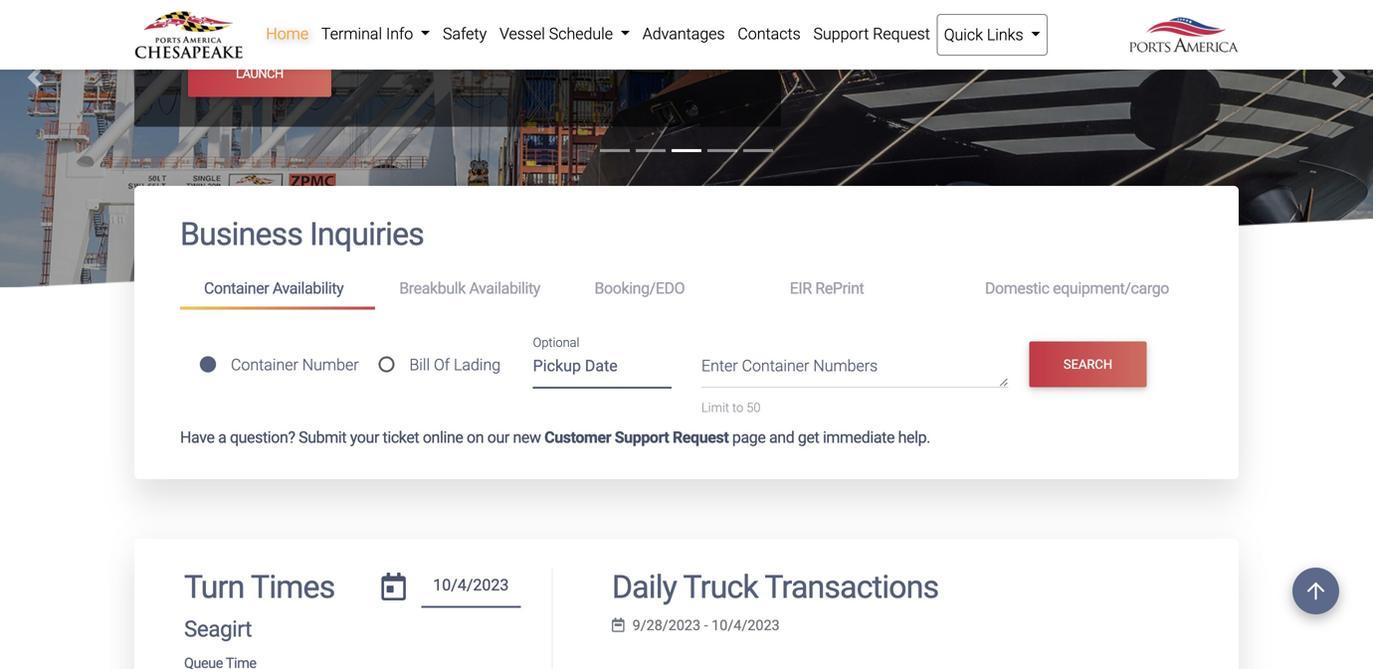 Task type: vqa. For each thing, say whether or not it's contained in the screenshot.
"Business" to the left
no



Task type: locate. For each thing, give the bounding box(es) containing it.
page
[[732, 428, 766, 447]]

booking/edo link
[[571, 270, 766, 307]]

main content containing business inquiries
[[119, 186, 1254, 670]]

container down "business"
[[204, 279, 269, 298]]

numbers
[[814, 357, 878, 376]]

container availability
[[204, 279, 344, 298]]

support
[[814, 24, 869, 43], [615, 428, 669, 447]]

safety
[[443, 24, 487, 43]]

availability right breakbulk
[[469, 279, 540, 298]]

question?
[[230, 428, 295, 447]]

launch link
[[188, 51, 331, 97]]

availability
[[273, 279, 344, 298], [469, 279, 540, 298]]

1 availability from the left
[[273, 279, 344, 298]]

booking/edo
[[595, 279, 685, 298]]

support request link
[[807, 14, 937, 54]]

availability down business inquiries
[[273, 279, 344, 298]]

container up 50
[[742, 357, 810, 376]]

1 vertical spatial support
[[615, 428, 669, 447]]

lading
[[454, 356, 501, 375]]

submit
[[299, 428, 347, 447]]

bill
[[410, 356, 430, 375]]

daily truck transactions
[[612, 569, 939, 607]]

main content
[[119, 186, 1254, 670]]

9/28/2023
[[633, 617, 701, 634]]

container
[[204, 279, 269, 298], [231, 356, 298, 375], [742, 357, 810, 376]]

advantages
[[643, 24, 725, 43]]

request
[[873, 24, 931, 43], [673, 428, 729, 447]]

transactions
[[765, 569, 939, 607]]

eir reprint
[[790, 279, 864, 298]]

10/4/2023
[[712, 617, 780, 634]]

eir reprint link
[[766, 270, 961, 307]]

1 vertical spatial request
[[673, 428, 729, 447]]

0 horizontal spatial request
[[673, 428, 729, 447]]

0 horizontal spatial support
[[615, 428, 669, 447]]

search button
[[1030, 342, 1147, 388]]

calendar day image
[[382, 573, 406, 601]]

container left number
[[231, 356, 298, 375]]

0 vertical spatial request
[[873, 24, 931, 43]]

have a question? submit your ticket online on our new customer support request page and get immediate help.
[[180, 428, 931, 447]]

contacts
[[738, 24, 801, 43]]

terminal info
[[321, 24, 417, 43]]

0 horizontal spatial availability
[[273, 279, 344, 298]]

advantages link
[[636, 14, 732, 54]]

support right customer
[[615, 428, 669, 447]]

new
[[513, 428, 541, 447]]

turn times
[[184, 569, 335, 607]]

eir
[[790, 279, 812, 298]]

terminal
[[321, 24, 382, 43]]

terminal info link
[[315, 14, 437, 54]]

limit to 50
[[702, 401, 761, 416]]

tos web portal image
[[0, 0, 1374, 391]]

breakbulk availability
[[399, 279, 540, 298]]

1 horizontal spatial request
[[873, 24, 931, 43]]

limit
[[702, 401, 730, 416]]

launch
[[236, 66, 283, 81]]

Enter Container Numbers text field
[[702, 355, 1009, 388]]

2 availability from the left
[[469, 279, 540, 298]]

None text field
[[421, 569, 521, 609]]

container for container availability
[[204, 279, 269, 298]]

Optional text field
[[533, 350, 672, 389]]

breakbulk availability link
[[375, 270, 571, 307]]

truck
[[683, 569, 758, 607]]

reprint
[[816, 279, 864, 298]]

support request
[[814, 24, 931, 43]]

customer support request link
[[545, 428, 729, 447]]

1 horizontal spatial availability
[[469, 279, 540, 298]]

info
[[386, 24, 413, 43]]

0 vertical spatial support
[[814, 24, 869, 43]]

go to top image
[[1293, 568, 1340, 615]]

support right contacts link
[[814, 24, 869, 43]]



Task type: describe. For each thing, give the bounding box(es) containing it.
to
[[733, 401, 744, 416]]

inquiries
[[310, 216, 424, 254]]

container availability link
[[180, 270, 375, 310]]

search
[[1064, 357, 1113, 372]]

customer
[[545, 428, 611, 447]]

domestic
[[985, 279, 1050, 298]]

business
[[180, 216, 303, 254]]

vessel schedule link
[[493, 14, 636, 54]]

request inside main content
[[673, 428, 729, 447]]

optional
[[533, 335, 580, 350]]

enter container numbers
[[702, 357, 878, 376]]

domestic equipment/cargo
[[985, 279, 1170, 298]]

get
[[798, 428, 820, 447]]

vessel
[[500, 24, 545, 43]]

availability for breakbulk availability
[[469, 279, 540, 298]]

turn
[[184, 569, 244, 607]]

9/28/2023 - 10/4/2023
[[633, 617, 780, 634]]

business inquiries
[[180, 216, 424, 254]]

1 horizontal spatial support
[[814, 24, 869, 43]]

schedule
[[549, 24, 613, 43]]

online
[[423, 428, 463, 447]]

domestic equipment/cargo link
[[961, 270, 1193, 307]]

50
[[747, 401, 761, 416]]

-
[[704, 617, 708, 634]]

help.
[[898, 428, 931, 447]]

our
[[487, 428, 510, 447]]

breakbulk
[[399, 279, 466, 298]]

availability for container availability
[[273, 279, 344, 298]]

calendar week image
[[612, 619, 625, 633]]

have
[[180, 428, 215, 447]]

of
[[434, 356, 450, 375]]

vessel schedule
[[500, 24, 617, 43]]

enter
[[702, 357, 738, 376]]

a
[[218, 428, 226, 447]]

daily
[[612, 569, 677, 607]]

times
[[251, 569, 335, 607]]

ticket
[[383, 428, 419, 447]]

immediate
[[823, 428, 895, 447]]

container for container number
[[231, 356, 298, 375]]

number
[[302, 356, 359, 375]]

home link
[[260, 14, 315, 54]]

and
[[769, 428, 795, 447]]

equipment/cargo
[[1053, 279, 1170, 298]]

bill of lading
[[410, 356, 501, 375]]

your
[[350, 428, 379, 447]]

safety link
[[437, 14, 493, 54]]

on
[[467, 428, 484, 447]]

support inside main content
[[615, 428, 669, 447]]

seagirt
[[184, 617, 252, 643]]

container number
[[231, 356, 359, 375]]

contacts link
[[732, 14, 807, 54]]

home
[[266, 24, 309, 43]]



